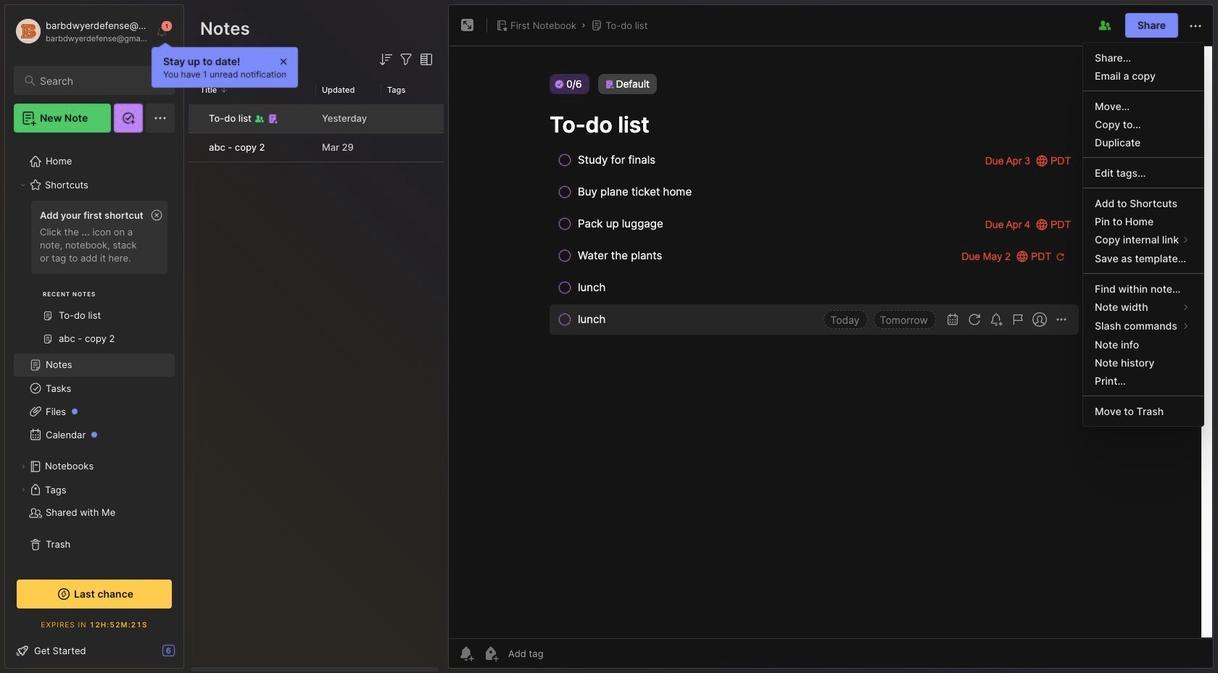 Task type: locate. For each thing, give the bounding box(es) containing it.
dropdown list menu
[[1083, 48, 1204, 420]]

add filters image
[[397, 51, 415, 68]]

None search field
[[40, 72, 162, 89]]

tooltip
[[152, 42, 298, 88]]

More actions field
[[1187, 16, 1204, 35]]

expand tags image
[[19, 486, 28, 495]]

View options field
[[415, 51, 435, 68]]

1 cell from the top
[[189, 104, 200, 133]]

Account field
[[14, 17, 148, 46]]

2 cell from the top
[[189, 133, 200, 162]]

Help and Learning task checklist field
[[5, 640, 183, 663]]

1 vertical spatial cell
[[189, 133, 200, 162]]

Add tag field
[[507, 648, 616, 661]]

row group
[[189, 104, 447, 163]]

expand note image
[[459, 17, 476, 34]]

group
[[14, 196, 175, 360]]

add tag image
[[482, 645, 500, 663]]

Add filters field
[[397, 51, 415, 68]]

0 vertical spatial cell
[[189, 104, 200, 133]]

cell
[[189, 104, 200, 133], [189, 133, 200, 162]]

Note width field
[[1083, 298, 1204, 317]]

more actions image
[[1187, 17, 1204, 35]]

add a reminder image
[[458, 645, 475, 663]]

tree
[[5, 141, 183, 566]]

expand notebooks image
[[19, 463, 28, 471]]

Copy internal link field
[[1083, 230, 1204, 249]]



Task type: vqa. For each thing, say whether or not it's contained in the screenshot.
the add tag "image"
yes



Task type: describe. For each thing, give the bounding box(es) containing it.
tree inside main element
[[5, 141, 183, 566]]

Sort options field
[[377, 51, 394, 68]]

Search text field
[[40, 74, 162, 88]]

group inside main element
[[14, 196, 175, 360]]

note window element
[[448, 4, 1214, 673]]

Slash commands field
[[1083, 317, 1204, 336]]

Note Editor text field
[[449, 46, 1213, 639]]

main element
[[0, 0, 189, 674]]

click to collapse image
[[183, 647, 194, 664]]

none search field inside main element
[[40, 72, 162, 89]]



